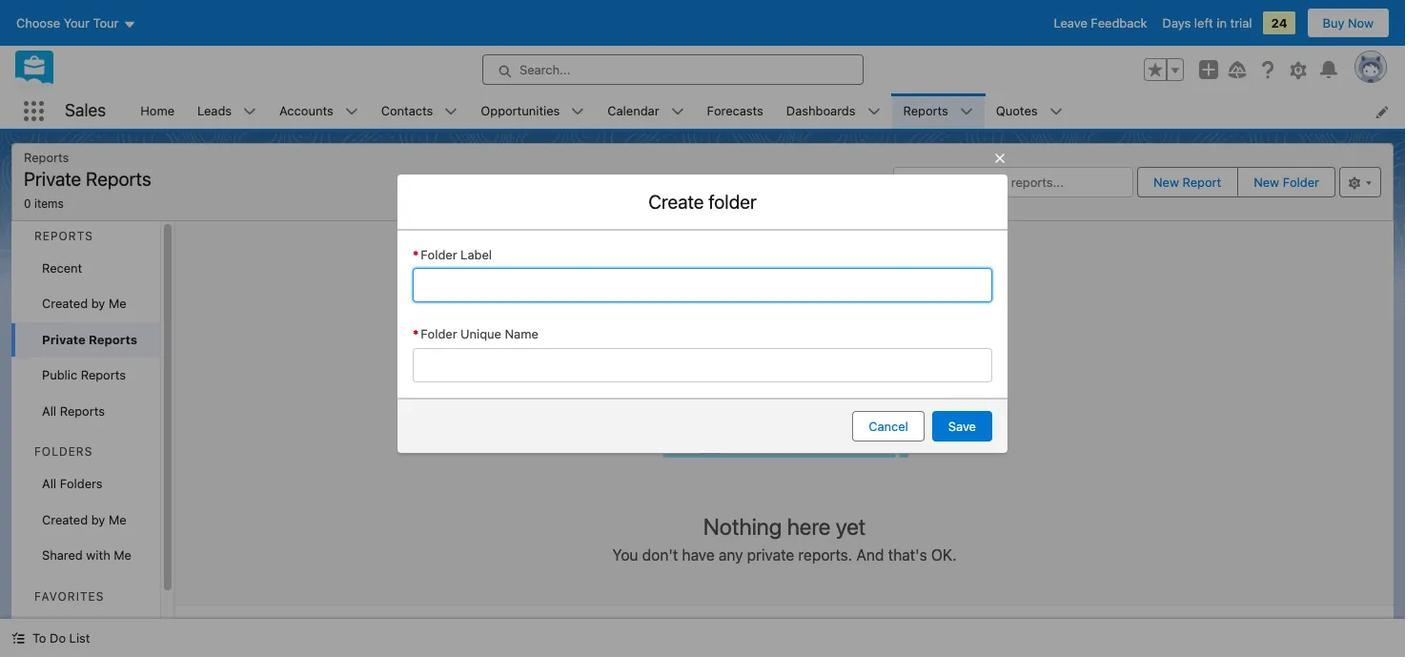 Task type: vqa. For each thing, say whether or not it's contained in the screenshot.
No Important Leads to Show When you mark important leads that you want to track, you'll find them here.
no



Task type: locate. For each thing, give the bounding box(es) containing it.
all
[[42, 403, 56, 418], [42, 476, 56, 491], [42, 620, 56, 636]]

created by me link for with
[[11, 502, 160, 538]]

1 vertical spatial by
[[91, 512, 105, 527]]

reports private reports 0 items
[[24, 150, 151, 210]]

public
[[42, 367, 77, 382]]

0 horizontal spatial new
[[1154, 174, 1180, 190]]

1 vertical spatial folder
[[421, 247, 457, 262]]

forecasts
[[707, 103, 764, 118]]

folder unique name
[[421, 326, 539, 341]]

new right report
[[1254, 174, 1280, 190]]

folder
[[1283, 174, 1320, 190], [421, 247, 457, 262], [421, 326, 457, 341]]

buy
[[1323, 15, 1345, 31]]

1 * from the top
[[413, 247, 419, 262]]

reports list item
[[892, 93, 985, 129]]

to
[[32, 630, 46, 646]]

accounts
[[280, 103, 334, 118]]

accounts link
[[268, 93, 345, 129]]

leave
[[1054, 15, 1088, 31]]

None text field
[[413, 268, 993, 302]]

created by me link
[[11, 286, 160, 322], [11, 502, 160, 538]]

created down recent
[[42, 296, 88, 311]]

1 vertical spatial created by me
[[42, 512, 126, 527]]

with
[[86, 547, 110, 563]]

created
[[42, 296, 88, 311], [42, 512, 88, 527]]

all reports link
[[11, 393, 160, 429]]

2 vertical spatial me
[[114, 547, 132, 563]]

1 vertical spatial created
[[42, 512, 88, 527]]

private up public at the left bottom of page
[[42, 331, 86, 347]]

days
[[1163, 15, 1192, 31]]

left
[[1195, 15, 1214, 31]]

nothing here yet you don't have any private reports. and that's ok.
[[613, 513, 957, 564]]

by for with
[[91, 512, 105, 527]]

private
[[24, 168, 81, 190], [42, 331, 86, 347]]

reports inside list item
[[904, 103, 949, 118]]

new for new folder
[[1254, 174, 1280, 190]]

by up private reports
[[91, 296, 105, 311]]

calendar
[[608, 103, 660, 118]]

* left folder label
[[413, 247, 419, 262]]

*
[[413, 247, 419, 262], [413, 326, 419, 341]]

0 vertical spatial private
[[24, 168, 81, 190]]

folder
[[709, 190, 757, 212]]

days left in trial
[[1163, 15, 1253, 31]]

1 created by me link from the top
[[11, 286, 160, 322]]

reports down private reports
[[81, 367, 126, 382]]

2 * from the top
[[413, 326, 419, 341]]

private inside 'private reports' link
[[42, 331, 86, 347]]

list containing home
[[129, 93, 1406, 129]]

0 vertical spatial created
[[42, 296, 88, 311]]

search...
[[520, 62, 571, 77]]

1 horizontal spatial new
[[1254, 174, 1280, 190]]

folders up all folders at bottom
[[34, 444, 93, 459]]

3 all from the top
[[42, 620, 56, 636]]

0 vertical spatial me
[[109, 296, 126, 311]]

0 vertical spatial all
[[42, 403, 56, 418]]

all favorites
[[42, 620, 112, 636]]

created by me link up private reports
[[11, 286, 160, 322]]

favorites
[[34, 589, 104, 603], [60, 620, 112, 636]]

new left report
[[1154, 174, 1180, 190]]

you
[[613, 547, 639, 564]]

quotes link
[[985, 93, 1050, 129]]

all for all folders
[[42, 476, 56, 491]]

private up items in the left top of the page
[[24, 168, 81, 190]]

dashboards list item
[[775, 93, 892, 129]]

2 by from the top
[[91, 512, 105, 527]]

1 vertical spatial *
[[413, 326, 419, 341]]

shared with me
[[42, 547, 132, 563]]

1 all from the top
[[42, 403, 56, 418]]

folder for folder label
[[421, 247, 457, 262]]

don't
[[642, 547, 678, 564]]

new for new report
[[1154, 174, 1180, 190]]

cancel button
[[853, 411, 925, 441]]

created up shared
[[42, 512, 88, 527]]

new
[[1154, 174, 1180, 190], [1254, 174, 1280, 190]]

None text field
[[413, 348, 993, 382]]

items
[[34, 196, 64, 210]]

1 vertical spatial created by me link
[[11, 502, 160, 538]]

all for all reports
[[42, 403, 56, 418]]

reports link
[[892, 93, 960, 129]]

me up private reports
[[109, 296, 126, 311]]

calendar list item
[[596, 93, 696, 129]]

2 vertical spatial all
[[42, 620, 56, 636]]

me right the with
[[114, 547, 132, 563]]

* for folder unique name
[[413, 326, 419, 341]]

label
[[461, 247, 492, 262]]

home
[[140, 103, 175, 118]]

2 all from the top
[[42, 476, 56, 491]]

1 vertical spatial all
[[42, 476, 56, 491]]

1 vertical spatial private
[[42, 331, 86, 347]]

1 vertical spatial folders
[[60, 476, 103, 491]]

1 by from the top
[[91, 296, 105, 311]]

created by me down all folders link
[[42, 512, 126, 527]]

me up the with
[[109, 512, 126, 527]]

Search private reports... text field
[[894, 167, 1134, 197]]

* for folder label
[[413, 247, 419, 262]]

folder label
[[421, 247, 492, 262]]

group
[[1144, 58, 1185, 81]]

private inside reports private reports 0 items
[[24, 168, 81, 190]]

0
[[24, 196, 31, 210]]

0 vertical spatial created by me link
[[11, 286, 160, 322]]

search... button
[[483, 54, 864, 85]]

new inside button
[[1154, 174, 1180, 190]]

private
[[747, 547, 795, 564]]

2 vertical spatial folder
[[421, 326, 457, 341]]

opportunities link
[[470, 93, 572, 129]]

* left folder unique name
[[413, 326, 419, 341]]

1 created from the top
[[42, 296, 88, 311]]

dashboards link
[[775, 93, 867, 129]]

2 created by me link from the top
[[11, 502, 160, 538]]

created by me down recent link
[[42, 296, 126, 311]]

new report button
[[1139, 168, 1237, 196]]

2 created from the top
[[42, 512, 88, 527]]

0 vertical spatial created by me
[[42, 296, 126, 311]]

by for reports
[[91, 296, 105, 311]]

reports up items in the left top of the page
[[24, 150, 69, 165]]

reports left quotes
[[904, 103, 949, 118]]

0 vertical spatial folder
[[1283, 174, 1320, 190]]

0 vertical spatial folders
[[34, 444, 93, 459]]

dashboards
[[787, 103, 856, 118]]

by
[[91, 296, 105, 311], [91, 512, 105, 527]]

list
[[129, 93, 1406, 129]]

1 vertical spatial me
[[109, 512, 126, 527]]

trial
[[1231, 15, 1253, 31]]

reports.
[[799, 547, 853, 564]]

shared with me link
[[11, 538, 160, 574]]

forecasts link
[[696, 93, 775, 129]]

folders
[[34, 444, 93, 459], [60, 476, 103, 491]]

list
[[69, 630, 90, 646]]

by up the with
[[91, 512, 105, 527]]

reports down sales
[[86, 168, 151, 190]]

leave feedback
[[1054, 15, 1148, 31]]

folder inside button
[[1283, 174, 1320, 190]]

leads link
[[186, 93, 243, 129]]

folders up the shared with me
[[60, 476, 103, 491]]

opportunities list item
[[470, 93, 596, 129]]

0 vertical spatial *
[[413, 247, 419, 262]]

created by me link up the shared with me
[[11, 502, 160, 538]]

public reports
[[42, 367, 126, 382]]

2 new from the left
[[1254, 174, 1280, 190]]

buy now button
[[1307, 8, 1391, 38]]

leads
[[197, 103, 232, 118]]

1 new from the left
[[1154, 174, 1180, 190]]

me
[[109, 296, 126, 311], [109, 512, 126, 527], [114, 547, 132, 563]]

0 vertical spatial by
[[91, 296, 105, 311]]

2 created by me from the top
[[42, 512, 126, 527]]

that's
[[888, 547, 928, 564]]

created by me
[[42, 296, 126, 311], [42, 512, 126, 527]]

all folders
[[42, 476, 103, 491]]

reports
[[904, 103, 949, 118], [24, 150, 69, 165], [86, 168, 151, 190], [34, 228, 93, 243], [89, 331, 137, 347], [81, 367, 126, 382], [60, 403, 105, 418]]

to do list
[[32, 630, 90, 646]]

leads list item
[[186, 93, 268, 129]]

1 created by me from the top
[[42, 296, 126, 311]]

new inside button
[[1254, 174, 1280, 190]]



Task type: describe. For each thing, give the bounding box(es) containing it.
feedback
[[1091, 15, 1148, 31]]

recent
[[42, 260, 82, 275]]

sales
[[65, 100, 106, 120]]

reports down the public reports link
[[60, 403, 105, 418]]

opportunities
[[481, 103, 560, 118]]

unique
[[461, 326, 502, 341]]

contacts
[[381, 103, 433, 118]]

new folder button
[[1238, 167, 1336, 197]]

text default image
[[11, 632, 25, 645]]

save button
[[933, 411, 993, 441]]

save
[[949, 418, 977, 433]]

report
[[1183, 174, 1222, 190]]

contacts list item
[[370, 93, 470, 129]]

contacts link
[[370, 93, 445, 129]]

quotes
[[996, 103, 1038, 118]]

created for shared
[[42, 512, 88, 527]]

new folder
[[1254, 174, 1320, 190]]

now
[[1349, 15, 1374, 31]]

folder for folder unique name
[[421, 326, 457, 341]]

24
[[1272, 15, 1288, 31]]

me for reports
[[109, 296, 126, 311]]

accounts list item
[[268, 93, 370, 129]]

private reports link
[[11, 322, 160, 358]]

reports up the public reports link
[[89, 331, 137, 347]]

1 vertical spatial favorites
[[60, 620, 112, 636]]

quotes list item
[[985, 93, 1074, 129]]

all folders link
[[11, 466, 160, 502]]

all favorites link
[[11, 611, 160, 647]]

create folder
[[649, 190, 757, 212]]

folders inside all folders link
[[60, 476, 103, 491]]

0 vertical spatial favorites
[[34, 589, 104, 603]]

cancel
[[869, 418, 909, 433]]

in
[[1217, 15, 1227, 31]]

nothing
[[704, 513, 782, 540]]

recent link
[[11, 250, 160, 286]]

leave feedback link
[[1054, 15, 1148, 31]]

have
[[682, 547, 715, 564]]

all reports
[[42, 403, 105, 418]]

all for all favorites
[[42, 620, 56, 636]]

buy now
[[1323, 15, 1374, 31]]

create
[[649, 190, 704, 212]]

name
[[505, 326, 539, 341]]

created by me for private
[[42, 296, 126, 311]]

created for private
[[42, 296, 88, 311]]

new report
[[1154, 174, 1222, 190]]

shared
[[42, 547, 83, 563]]

created by me for shared
[[42, 512, 126, 527]]

yet
[[836, 513, 866, 540]]

public reports link
[[11, 358, 160, 393]]

created by me link for reports
[[11, 286, 160, 322]]

me for with
[[109, 512, 126, 527]]

private reports
[[42, 331, 137, 347]]

here
[[787, 513, 831, 540]]

any
[[719, 547, 743, 564]]

to do list button
[[0, 619, 101, 657]]

calendar link
[[596, 93, 671, 129]]

home link
[[129, 93, 186, 129]]

and
[[857, 547, 885, 564]]

reports up recent
[[34, 228, 93, 243]]

do
[[50, 630, 66, 646]]

ok.
[[932, 547, 957, 564]]



